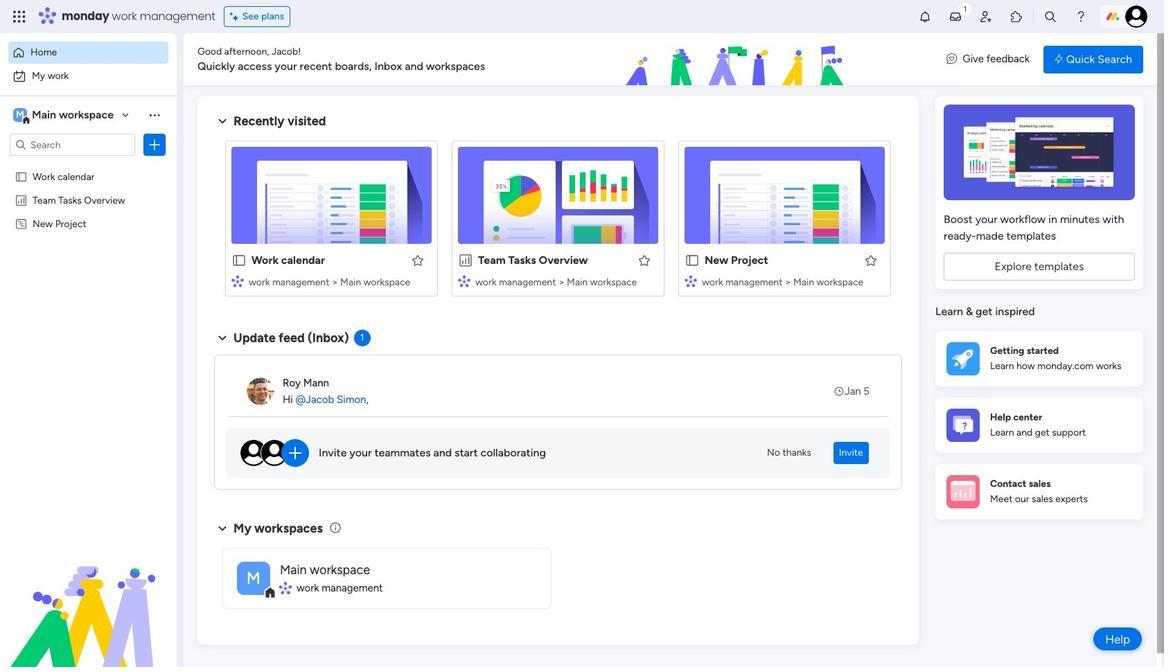 Task type: locate. For each thing, give the bounding box(es) containing it.
public board image
[[232, 253, 247, 268], [685, 253, 700, 268]]

lottie animation element
[[544, 33, 933, 86], [0, 528, 177, 668]]

search everything image
[[1044, 10, 1058, 24]]

0 horizontal spatial workspace image
[[13, 107, 27, 123]]

0 horizontal spatial lottie animation image
[[0, 528, 177, 668]]

0 horizontal spatial public dashboard image
[[15, 193, 28, 207]]

1 horizontal spatial public board image
[[685, 253, 700, 268]]

lottie animation image
[[544, 33, 933, 86], [0, 528, 177, 668]]

1 horizontal spatial lottie animation element
[[544, 33, 933, 86]]

1 horizontal spatial public dashboard image
[[458, 253, 474, 268]]

0 horizontal spatial add to favorites image
[[411, 253, 425, 267]]

1 vertical spatial lottie animation image
[[0, 528, 177, 668]]

1 vertical spatial workspace image
[[237, 562, 270, 595]]

workspace selection element
[[13, 107, 116, 125]]

1 public board image from the left
[[232, 253, 247, 268]]

1 vertical spatial lottie animation element
[[0, 528, 177, 668]]

close recently visited image
[[214, 113, 231, 130]]

1 horizontal spatial add to favorites image
[[638, 253, 652, 267]]

workspace image
[[13, 107, 27, 123], [237, 562, 270, 595]]

0 vertical spatial workspace image
[[13, 107, 27, 123]]

notifications image
[[919, 10, 933, 24]]

0 horizontal spatial public board image
[[232, 253, 247, 268]]

1 element
[[354, 330, 371, 347]]

list box
[[0, 162, 177, 423]]

public dashboard image
[[15, 193, 28, 207], [458, 253, 474, 268]]

v2 user feedback image
[[947, 51, 958, 67]]

option
[[8, 42, 168, 64], [8, 65, 168, 87], [0, 164, 177, 167]]

1 image
[[960, 1, 972, 16]]

0 vertical spatial public dashboard image
[[15, 193, 28, 207]]

0 vertical spatial lottie animation element
[[544, 33, 933, 86]]

Search in workspace field
[[29, 137, 116, 153]]

1 horizontal spatial lottie animation image
[[544, 33, 933, 86]]

workspace image inside 'element'
[[13, 107, 27, 123]]

1 vertical spatial public dashboard image
[[458, 253, 474, 268]]

add to favorites image
[[411, 253, 425, 267], [638, 253, 652, 267]]

help center element
[[936, 398, 1144, 453]]

help image
[[1075, 10, 1089, 24]]

public board image
[[15, 170, 28, 183]]

0 horizontal spatial lottie animation element
[[0, 528, 177, 668]]

jacob simon image
[[1126, 6, 1148, 28]]



Task type: describe. For each thing, give the bounding box(es) containing it.
roy mann image
[[247, 378, 275, 406]]

component image
[[685, 275, 698, 287]]

contact sales element
[[936, 464, 1144, 520]]

2 vertical spatial option
[[0, 164, 177, 167]]

public dashboard image inside quick search results 'list box'
[[458, 253, 474, 268]]

v2 bolt switch image
[[1055, 52, 1064, 67]]

templates image image
[[949, 105, 1132, 200]]

1 vertical spatial option
[[8, 65, 168, 87]]

see plans image
[[230, 9, 242, 24]]

getting started element
[[936, 331, 1144, 387]]

quick search results list box
[[214, 130, 903, 313]]

invite members image
[[980, 10, 994, 24]]

0 vertical spatial lottie animation image
[[544, 33, 933, 86]]

close update feed (inbox) image
[[214, 330, 231, 347]]

select product image
[[12, 10, 26, 24]]

monday marketplace image
[[1010, 10, 1024, 24]]

1 add to favorites image from the left
[[411, 253, 425, 267]]

update feed image
[[949, 10, 963, 24]]

2 public board image from the left
[[685, 253, 700, 268]]

options image
[[148, 138, 162, 152]]

close my workspaces image
[[214, 521, 231, 537]]

0 vertical spatial option
[[8, 42, 168, 64]]

1 horizontal spatial workspace image
[[237, 562, 270, 595]]

2 add to favorites image from the left
[[638, 253, 652, 267]]

add to favorites image
[[865, 253, 879, 267]]

workspace options image
[[148, 108, 162, 122]]



Task type: vqa. For each thing, say whether or not it's contained in the screenshot.
app logo
no



